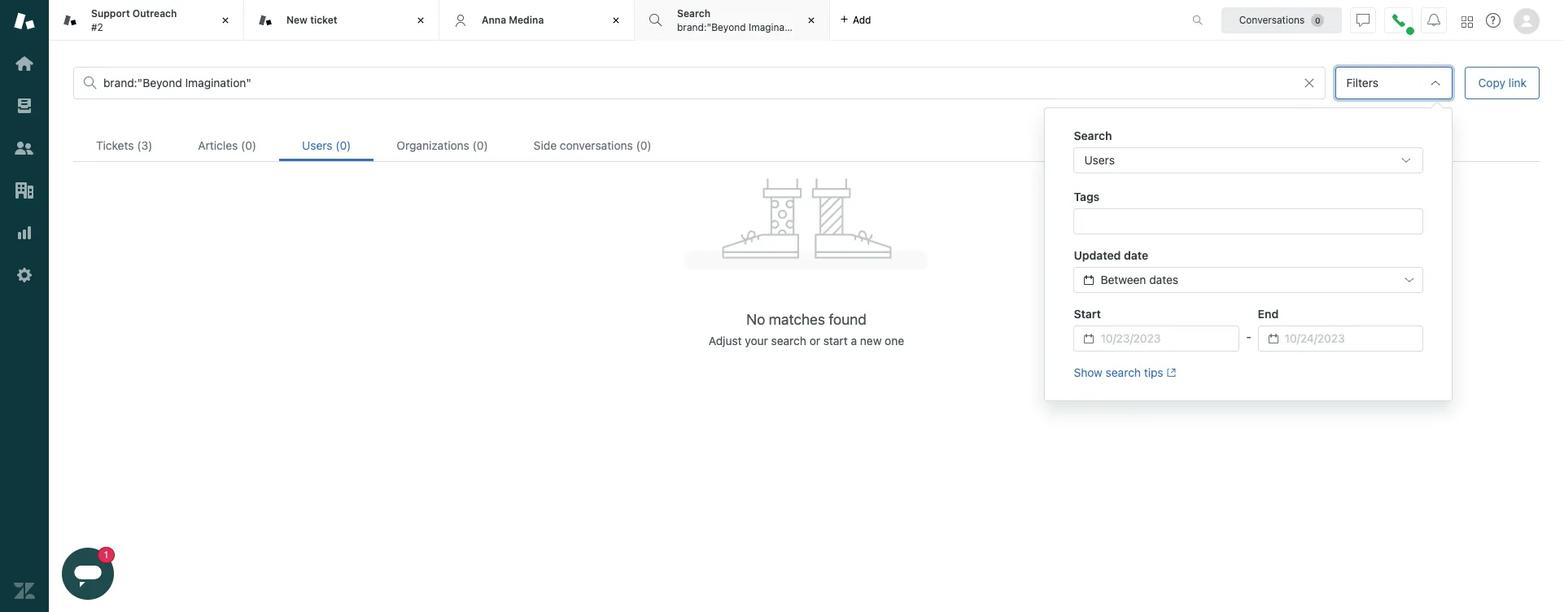 Task type: vqa. For each thing, say whether or not it's contained in the screenshot.
bottommost Explore
no



Task type: locate. For each thing, give the bounding box(es) containing it.
1 horizontal spatial users
[[1085, 153, 1115, 167]]

-
[[1247, 330, 1252, 344]]

0 horizontal spatial search
[[677, 7, 711, 20]]

0 horizontal spatial users
[[302, 138, 333, 152]]

Start field
[[1101, 331, 1230, 346]]

users inside dropdown button
[[1085, 153, 1115, 167]]

users inside tab
[[302, 138, 333, 152]]

(opens in a new tab) image
[[1164, 368, 1177, 378]]

close image for anna medina tab
[[608, 12, 624, 28]]

1 horizontal spatial tab
[[635, 0, 830, 41]]

show
[[1074, 366, 1103, 379]]

1 horizontal spatial search
[[1106, 366, 1142, 379]]

4 close image from the left
[[804, 12, 820, 28]]

users (0)
[[302, 138, 351, 152]]

support outreach #2
[[91, 7, 177, 33]]

0 vertical spatial search
[[772, 334, 807, 348]]

updated date
[[1074, 248, 1149, 262]]

1 vertical spatial search
[[1074, 129, 1113, 142]]

1 vertical spatial users
[[1085, 153, 1115, 167]]

tab list
[[73, 129, 1540, 162]]

1 horizontal spatial search
[[1074, 129, 1113, 142]]

main element
[[0, 0, 49, 612]]

close image for tab containing support outreach
[[217, 12, 234, 28]]

show search tips
[[1074, 366, 1164, 379]]

tags
[[1074, 190, 1100, 204]]

one
[[885, 334, 905, 348]]

date
[[1124, 248, 1149, 262]]

close image inside anna medina tab
[[608, 12, 624, 28]]

search left tips
[[1106, 366, 1142, 379]]

search up "tags" at the right
[[1074, 129, 1113, 142]]

(0) inside tab
[[636, 138, 652, 152]]

button displays agent's chat status as invisible. image
[[1357, 13, 1370, 26]]

or
[[810, 334, 821, 348]]

dates
[[1150, 273, 1179, 287]]

get started image
[[14, 53, 35, 74]]

search
[[772, 334, 807, 348], [1106, 366, 1142, 379]]

users
[[302, 138, 333, 152], [1085, 153, 1115, 167]]

add button
[[830, 0, 881, 40]]

new ticket
[[287, 14, 338, 26]]

side
[[534, 138, 557, 152]]

search
[[677, 7, 711, 20], [1074, 129, 1113, 142]]

found
[[829, 311, 867, 329]]

3 (0) from the left
[[473, 138, 488, 152]]

copy
[[1479, 76, 1506, 90]]

2 (0) from the left
[[336, 138, 351, 152]]

Search: text field
[[103, 76, 1316, 90]]

organizations image
[[14, 180, 35, 201]]

close image for tab containing search
[[804, 12, 820, 28]]

(0) for users (0)
[[336, 138, 351, 152]]

3 close image from the left
[[608, 12, 624, 28]]

search inside search brand:"beyond imagination"
[[677, 7, 711, 20]]

tab
[[49, 0, 244, 41], [635, 0, 830, 41]]

search brand:"beyond imagination"
[[677, 7, 807, 33]]

2 close image from the left
[[413, 12, 429, 28]]

updated
[[1074, 248, 1122, 262]]

0 vertical spatial users
[[302, 138, 333, 152]]

add
[[853, 13, 872, 26]]

tickets
[[96, 138, 134, 152]]

search up brand:"beyond on the left top of the page
[[677, 7, 711, 20]]

(0)
[[241, 138, 257, 152], [336, 138, 351, 152], [473, 138, 488, 152], [636, 138, 652, 152]]

4 (0) from the left
[[636, 138, 652, 152]]

side conversations (0) tab
[[511, 129, 675, 161]]

1 close image from the left
[[217, 12, 234, 28]]

close image
[[217, 12, 234, 28], [413, 12, 429, 28], [608, 12, 624, 28], [804, 12, 820, 28]]

1 (0) from the left
[[241, 138, 257, 152]]

close image inside new ticket tab
[[413, 12, 429, 28]]

filters
[[1347, 76, 1379, 90]]

articles (0) tab
[[175, 129, 279, 161]]

between
[[1101, 273, 1147, 287]]

users for users (0)
[[302, 138, 333, 152]]

0 vertical spatial search
[[677, 7, 711, 20]]

search down matches
[[772, 334, 807, 348]]

link
[[1509, 76, 1527, 90]]

1 tab from the left
[[49, 0, 244, 41]]

zendesk support image
[[14, 11, 35, 32]]

brand:"beyond
[[677, 21, 746, 33]]

conversations button
[[1222, 7, 1343, 33]]

your
[[745, 334, 768, 348]]

tab containing support outreach
[[49, 0, 244, 41]]

support
[[91, 7, 130, 20]]

#2
[[91, 21, 103, 33]]

ticket
[[310, 14, 338, 26]]

0 horizontal spatial search
[[772, 334, 807, 348]]

reporting image
[[14, 222, 35, 243]]

organizations (0)
[[397, 138, 488, 152]]

close image for new ticket tab
[[413, 12, 429, 28]]

0 horizontal spatial tab
[[49, 0, 244, 41]]

2 tab from the left
[[635, 0, 830, 41]]



Task type: describe. For each thing, give the bounding box(es) containing it.
articles
[[198, 138, 238, 152]]

copy link
[[1479, 76, 1527, 90]]

conversations
[[1240, 13, 1305, 26]]

notifications image
[[1428, 13, 1441, 26]]

search for search
[[1074, 129, 1113, 142]]

tips
[[1145, 366, 1164, 379]]

new
[[860, 334, 882, 348]]

anna medina tab
[[440, 0, 635, 41]]

search for search brand:"beyond imagination"
[[677, 7, 711, 20]]

users button
[[1074, 147, 1424, 173]]

start
[[824, 334, 848, 348]]

(0) for articles (0)
[[241, 138, 257, 152]]

tabs tab list
[[49, 0, 1176, 41]]

tickets (3) tab
[[73, 129, 175, 161]]

organizations
[[397, 138, 470, 152]]

search inside no matches found adjust your search or start a new one
[[772, 334, 807, 348]]

outreach
[[133, 7, 177, 20]]

new
[[287, 14, 308, 26]]

between dates
[[1101, 273, 1179, 287]]

side conversations (0)
[[534, 138, 652, 152]]

a
[[851, 334, 857, 348]]

tab list containing tickets (3)
[[73, 129, 1540, 162]]

anna medina
[[482, 14, 544, 26]]

anna
[[482, 14, 507, 26]]

zendesk products image
[[1462, 16, 1474, 27]]

articles (0)
[[198, 138, 257, 152]]

medina
[[509, 14, 544, 26]]

new ticket tab
[[244, 0, 440, 41]]

admin image
[[14, 265, 35, 286]]

users (0) tab
[[279, 129, 374, 161]]

matches
[[769, 311, 825, 329]]

imagination"
[[749, 21, 807, 33]]

no matches found adjust your search or start a new one
[[709, 311, 905, 348]]

views image
[[14, 95, 35, 116]]

between dates button
[[1074, 267, 1424, 293]]

tickets (3)
[[96, 138, 153, 152]]

conversations
[[560, 138, 633, 152]]

(0) for organizations (0)
[[473, 138, 488, 152]]

1 vertical spatial search
[[1106, 366, 1142, 379]]

End field
[[1285, 331, 1414, 346]]

clear search image
[[1304, 77, 1317, 90]]

adjust
[[709, 334, 742, 348]]

tab containing search
[[635, 0, 830, 41]]

get help image
[[1487, 13, 1501, 28]]

users for users
[[1085, 153, 1115, 167]]

zendesk image
[[14, 581, 35, 602]]

filters button
[[1337, 67, 1454, 99]]

end
[[1259, 307, 1279, 321]]

copy link button
[[1466, 67, 1540, 99]]

start
[[1074, 307, 1102, 321]]

(3)
[[137, 138, 153, 152]]

organizations (0) tab
[[374, 129, 511, 161]]

customers image
[[14, 138, 35, 159]]

show search tips link
[[1074, 366, 1177, 379]]

no
[[747, 311, 766, 329]]



